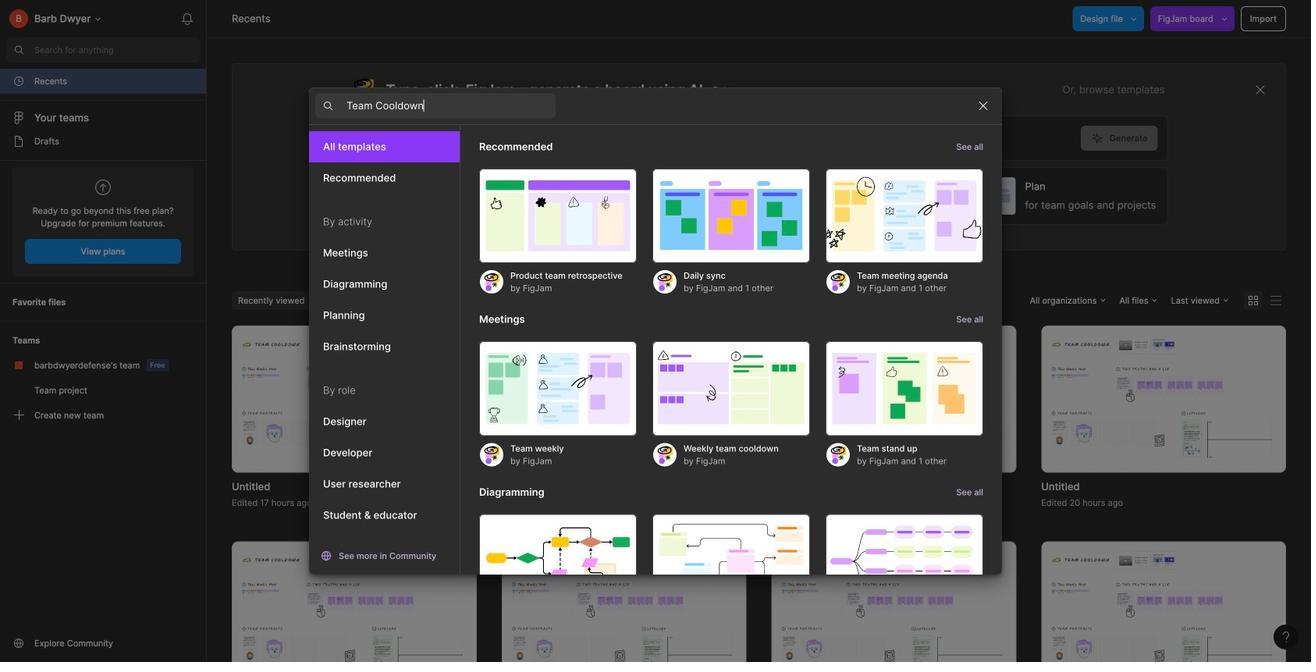 Task type: locate. For each thing, give the bounding box(es) containing it.
recent 16 image
[[12, 75, 25, 87]]

search 32 image
[[6, 37, 31, 62]]

dialog
[[309, 87, 1003, 640]]

team weekly image
[[479, 341, 637, 436]]

team meeting agenda image
[[826, 169, 984, 263]]

page 16 image
[[12, 135, 25, 148]]

file thumbnail image
[[240, 336, 469, 463], [510, 336, 739, 463], [780, 336, 1009, 463], [1050, 336, 1279, 463], [240, 551, 469, 662], [510, 551, 739, 662], [780, 551, 1009, 662], [1050, 551, 1279, 662]]

mindmap image
[[826, 514, 984, 609]]

Search for anything text field
[[34, 44, 200, 56]]



Task type: describe. For each thing, give the bounding box(es) containing it.
community 16 image
[[12, 637, 25, 650]]

uml diagram image
[[653, 514, 811, 609]]

team stand up image
[[826, 341, 984, 436]]

daily sync image
[[653, 169, 811, 263]]

Search templates text field
[[347, 96, 556, 115]]

Ex: A weekly team meeting, starting with an ice breaker field
[[351, 116, 1081, 160]]

diagram basics image
[[479, 514, 637, 609]]

bell 32 image
[[175, 6, 200, 31]]

product team retrospective image
[[479, 169, 637, 263]]

weekly team cooldown image
[[653, 341, 811, 436]]



